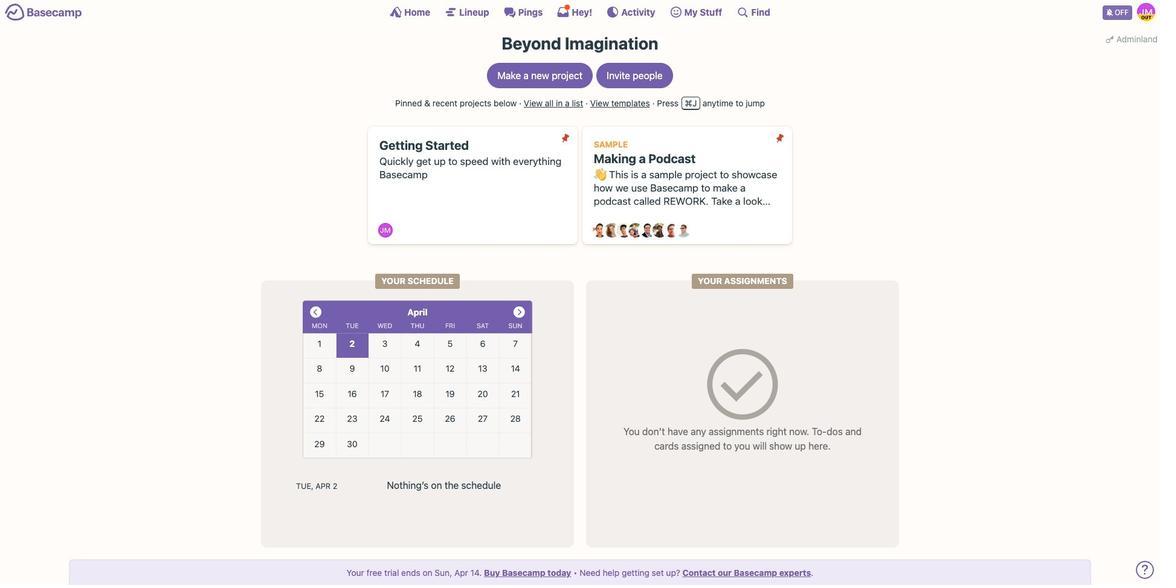 Task type: describe. For each thing, give the bounding box(es) containing it.
main element
[[0, 0, 1160, 24]]

annie bryan image
[[593, 223, 607, 238]]

keyboard shortcut: ⌘ + / image
[[737, 6, 749, 18]]

jared davis image
[[617, 223, 631, 238]]

0 vertical spatial jer mill image
[[1137, 3, 1156, 21]]

jennifer young image
[[629, 223, 643, 238]]

0 horizontal spatial jer mill image
[[379, 223, 393, 238]]

switch accounts image
[[5, 3, 82, 22]]



Task type: vqa. For each thing, say whether or not it's contained in the screenshot.
2023 within the First Jacket · Nov 16, 2023 Re: Brainstorm design Should we have a meeting ?
no



Task type: locate. For each thing, give the bounding box(es) containing it.
1 vertical spatial jer mill image
[[379, 223, 393, 238]]

nicole katz image
[[653, 223, 667, 238]]

cheryl walters image
[[605, 223, 619, 238]]

jer mill image
[[1137, 3, 1156, 21], [379, 223, 393, 238]]

victor cooper image
[[676, 223, 691, 238]]

josh fiske image
[[641, 223, 655, 238]]

steve marsh image
[[665, 223, 679, 238]]

1 horizontal spatial jer mill image
[[1137, 3, 1156, 21]]



